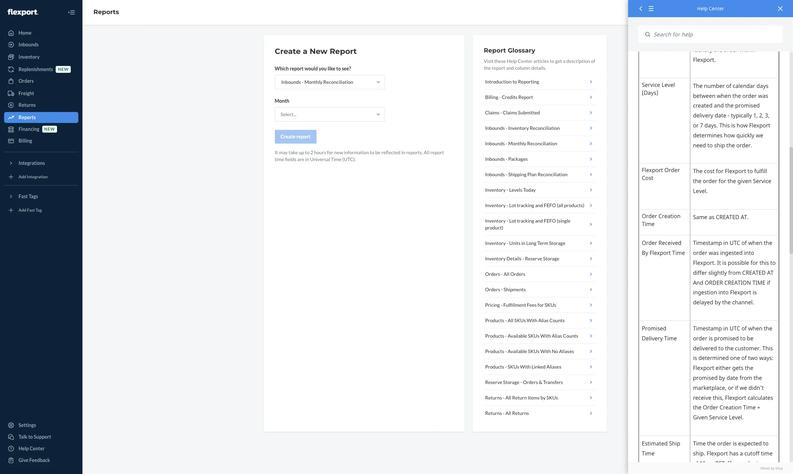 Task type: vqa. For each thing, say whether or not it's contained in the screenshot.
Help
yes



Task type: describe. For each thing, give the bounding box(es) containing it.
inbounds - packages
[[485, 156, 528, 162]]

talk
[[19, 434, 27, 440]]

to right like
[[336, 66, 341, 71]]

levels
[[509, 187, 522, 193]]

returns for returns - all returns
[[485, 410, 502, 416]]

billing - credits report
[[485, 94, 533, 100]]

- for inbounds - shipping plan reconciliation button
[[506, 172, 508, 177]]

claims - claims submitted
[[485, 110, 540, 115]]

talk to support
[[19, 434, 51, 440]]

month
[[275, 98, 289, 104]]

inventory - levels today
[[485, 187, 536, 193]]

lot for inventory - lot tracking and fefo (all products)
[[509, 202, 516, 208]]

add integration
[[19, 174, 48, 180]]

add for add fast tag
[[19, 208, 26, 213]]

Search search field
[[650, 26, 783, 43]]

reserve inside inventory details - reserve storage button
[[525, 256, 542, 262]]

create a new report
[[275, 47, 357, 56]]

for inside the it may take up to 2 hours for new information to be reflected in reports. all report time fields are in universal time (utc).
[[327, 150, 333, 155]]

add for add integration
[[19, 174, 26, 180]]

- for pricing - fulfillment fees for skus button in the bottom of the page
[[501, 302, 503, 308]]

inbounds - inventory reconciliation button
[[484, 121, 596, 136]]

2 vertical spatial storage
[[503, 379, 520, 385]]

pricing - fulfillment fees for skus button
[[484, 298, 596, 313]]

- right details
[[523, 256, 524, 262]]

0 horizontal spatial monthly
[[304, 79, 322, 85]]

pricing - fulfillment fees for skus
[[485, 302, 556, 308]]

report inside visit these help center articles to get a description of the report and column details.
[[492, 65, 505, 71]]

orders - all orders button
[[484, 267, 596, 282]]

tag
[[36, 208, 42, 213]]

inventory for inventory
[[19, 54, 40, 60]]

for inside button
[[538, 302, 544, 308]]

report for create a new report
[[330, 47, 357, 56]]

skus down "orders - shipments" button at the bottom of page
[[545, 302, 556, 308]]

give feedback button
[[4, 455, 78, 466]]

returns link
[[4, 100, 78, 111]]

inbounds - packages button
[[484, 152, 596, 167]]

all for returns - all returns
[[506, 410, 511, 416]]

fast inside dropdown button
[[19, 194, 28, 199]]

fast tags button
[[4, 191, 78, 202]]

- for billing - credits report button
[[499, 94, 501, 100]]

fefo for (all
[[544, 202, 556, 208]]

orders up the shipments
[[510, 271, 525, 277]]

billing for billing
[[19, 138, 32, 144]]

- for inbounds - packages button
[[506, 156, 508, 162]]

long
[[526, 240, 537, 246]]

which
[[275, 66, 289, 71]]

claims - claims submitted button
[[484, 105, 596, 121]]

returns - all returns
[[485, 410, 529, 416]]

the
[[484, 65, 491, 71]]

see?
[[342, 66, 351, 71]]

returns - all return items by skus
[[485, 395, 558, 401]]

create report button
[[275, 130, 316, 144]]

support
[[34, 434, 51, 440]]

- down which report would you like to see? at the top left of page
[[302, 79, 304, 85]]

alias for products - available skus with alias counts
[[552, 333, 562, 339]]

fefo for (single
[[544, 218, 556, 224]]

- for returns - all return items by skus button
[[503, 395, 505, 401]]

add integration link
[[4, 172, 78, 183]]

settings
[[19, 422, 36, 428]]

returns for returns - all return items by skus
[[485, 395, 502, 401]]

reconciliation down like
[[323, 79, 353, 85]]

0 vertical spatial reports link
[[93, 8, 119, 16]]

orders for orders - all orders
[[485, 271, 500, 277]]

dixa
[[776, 466, 783, 471]]

- for inventory - lot tracking and fefo (single product) button at the right
[[507, 218, 508, 224]]

reconciliation inside inbounds - inventory reconciliation button
[[530, 125, 560, 131]]

hours
[[314, 150, 326, 155]]

- for inbounds - inventory reconciliation button
[[506, 125, 508, 131]]

by inside elevio by dixa link
[[771, 466, 775, 471]]

0 vertical spatial reports
[[93, 8, 119, 16]]

0 horizontal spatial help
[[19, 446, 29, 452]]

all for products - all skus with alias counts
[[508, 318, 514, 323]]

packages
[[508, 156, 528, 162]]

inventory for inventory - lot tracking and fefo (all products)
[[485, 202, 506, 208]]

1 vertical spatial reports link
[[4, 112, 78, 123]]

introduction
[[485, 79, 512, 85]]

elevio
[[761, 466, 770, 471]]

aliases inside "button"
[[547, 364, 562, 370]]

orders - shipments
[[485, 287, 526, 292]]

pricing
[[485, 302, 500, 308]]

introduction to reporting
[[485, 79, 539, 85]]

inventory - lot tracking and fefo (all products) button
[[484, 198, 596, 213]]

skus inside 'button'
[[528, 349, 540, 354]]

fees
[[527, 302, 537, 308]]

report left would
[[290, 66, 304, 71]]

0 horizontal spatial in
[[305, 156, 309, 162]]

it may take up to 2 hours for new information to be reflected in reports. all report time fields are in universal time (utc).
[[275, 150, 444, 162]]

all inside the it may take up to 2 hours for new information to be reflected in reports. all report time fields are in universal time (utc).
[[424, 150, 430, 155]]

information
[[344, 150, 369, 155]]

universal
[[310, 156, 330, 162]]

skus inside "button"
[[508, 364, 519, 370]]

products - all skus with alias counts button
[[484, 313, 596, 329]]

and for inventory - lot tracking and fefo (all products)
[[535, 202, 543, 208]]

to left 2
[[305, 150, 309, 155]]

introduction to reporting button
[[484, 74, 596, 90]]

give feedback
[[19, 457, 50, 463]]

(single
[[557, 218, 571, 224]]

(all
[[557, 202, 563, 208]]

reflected
[[381, 150, 401, 155]]

report inside the it may take up to 2 hours for new information to be reflected in reports. all report time fields are in universal time (utc).
[[431, 150, 444, 155]]

with inside "button"
[[520, 364, 531, 370]]

talk to support button
[[4, 432, 78, 443]]

new
[[310, 47, 328, 56]]

orders left &
[[523, 379, 538, 385]]

inventory for inventory details - reserve storage
[[485, 256, 506, 262]]

orders link
[[4, 76, 78, 87]]

inbounds for inbounds - monthly reconciliation button
[[485, 141, 505, 146]]

product)
[[485, 225, 503, 231]]

aliases inside 'button'
[[559, 349, 574, 354]]

1 horizontal spatial help center
[[697, 5, 724, 12]]

plan
[[527, 172, 537, 177]]

get
[[555, 58, 562, 64]]

1 vertical spatial fast
[[27, 208, 35, 213]]

give
[[19, 457, 28, 463]]

inbounds down home
[[19, 42, 39, 47]]

freight link
[[4, 88, 78, 99]]

inbounds - monthly reconciliation inside button
[[485, 141, 557, 146]]

reserve storage - orders & transfers button
[[484, 375, 596, 390]]

storage inside button
[[543, 256, 560, 262]]

0 vertical spatial inbounds - monthly reconciliation
[[281, 79, 353, 85]]

with for products - all skus with alias counts
[[527, 318, 537, 323]]

(utc).
[[343, 156, 356, 162]]

transfers
[[543, 379, 563, 385]]

details.
[[531, 65, 546, 71]]

products - available skus with no aliases
[[485, 349, 574, 354]]

0 vertical spatial storage
[[549, 240, 565, 246]]

billing - credits report button
[[484, 90, 596, 105]]

- for products - all skus with alias counts button
[[505, 318, 507, 323]]

inventory - units in long term storage
[[485, 240, 565, 246]]

available for products - available skus with no aliases
[[508, 349, 527, 354]]

products - available skus with alias counts
[[485, 333, 578, 339]]

products - skus with linked aliases button
[[484, 360, 596, 375]]

orders - shipments button
[[484, 282, 596, 298]]

to inside visit these help center articles to get a description of the report and column details.
[[550, 58, 555, 64]]

with for products - available skus with alias counts
[[540, 333, 551, 339]]

inventory for inventory - units in long term storage
[[485, 240, 506, 246]]

orders for orders - shipments
[[485, 287, 500, 292]]

fields
[[285, 156, 296, 162]]

report for billing - credits report
[[518, 94, 533, 100]]

financing
[[19, 126, 39, 132]]

it
[[275, 150, 278, 155]]

inbounds - inventory reconciliation
[[485, 125, 560, 131]]

counts for products - all skus with alias counts
[[550, 318, 565, 323]]

create for create a new report
[[275, 47, 301, 56]]

- for the products - skus with linked aliases "button"
[[505, 364, 507, 370]]

with for products - available skus with no aliases
[[540, 349, 551, 354]]

skus down "transfers"
[[547, 395, 558, 401]]



Task type: locate. For each thing, give the bounding box(es) containing it.
1 vertical spatial storage
[[543, 256, 560, 262]]

center inside visit these help center articles to get a description of the report and column details.
[[518, 58, 533, 64]]

2 horizontal spatial help
[[697, 5, 708, 12]]

1 vertical spatial for
[[538, 302, 544, 308]]

inbounds for inbounds - inventory reconciliation button
[[485, 125, 505, 131]]

0 horizontal spatial reports link
[[4, 112, 78, 123]]

tracking down inventory - lot tracking and fefo (all products)
[[517, 218, 534, 224]]

orders - all orders
[[485, 271, 525, 277]]

integration
[[27, 174, 48, 180]]

settings link
[[4, 420, 78, 431]]

aliases right linked
[[547, 364, 562, 370]]

1 vertical spatial alias
[[552, 333, 562, 339]]

these
[[494, 58, 506, 64]]

add down fast tags
[[19, 208, 26, 213]]

inventory
[[19, 54, 40, 60], [508, 125, 529, 131], [485, 187, 506, 193], [485, 202, 506, 208], [485, 218, 506, 224], [485, 240, 506, 246], [485, 256, 506, 262]]

0 horizontal spatial center
[[30, 446, 45, 452]]

1 vertical spatial and
[[535, 202, 543, 208]]

1 vertical spatial help
[[507, 58, 517, 64]]

- left units
[[507, 240, 508, 246]]

close navigation image
[[67, 8, 76, 16]]

fast left tag
[[27, 208, 35, 213]]

2 add from the top
[[19, 208, 26, 213]]

0 horizontal spatial reserve
[[485, 379, 502, 385]]

1 vertical spatial fefo
[[544, 218, 556, 224]]

- inside "button"
[[505, 364, 507, 370]]

help up give
[[19, 446, 29, 452]]

1 vertical spatial by
[[771, 466, 775, 471]]

1 horizontal spatial reserve
[[525, 256, 542, 262]]

no
[[552, 349, 558, 354]]

billing down financing
[[19, 138, 32, 144]]

report inside create report button
[[296, 134, 311, 140]]

inventory down product)
[[485, 240, 506, 246]]

new up time at the top left
[[334, 150, 343, 155]]

inventory - levels today button
[[484, 183, 596, 198]]

- left 'packages'
[[506, 156, 508, 162]]

by right items
[[541, 395, 546, 401]]

report
[[330, 47, 357, 56], [484, 47, 506, 54], [518, 94, 533, 100]]

report up these
[[484, 47, 506, 54]]

1 vertical spatial aliases
[[547, 364, 562, 370]]

- left shipping
[[506, 172, 508, 177]]

0 horizontal spatial claims
[[485, 110, 500, 115]]

alias for products - all skus with alias counts
[[538, 318, 549, 323]]

inventory down inventory - levels today
[[485, 202, 506, 208]]

1 horizontal spatial billing
[[485, 94, 498, 100]]

lot for inventory - lot tracking and fefo (single product)
[[509, 218, 516, 224]]

to right talk at the left bottom
[[28, 434, 33, 440]]

add fast tag
[[19, 208, 42, 213]]

available for products - available skus with alias counts
[[508, 333, 527, 339]]

2 lot from the top
[[509, 218, 516, 224]]

1 horizontal spatial reports link
[[93, 8, 119, 16]]

- for returns - all returns button
[[503, 410, 505, 416]]

reconciliation inside inbounds - monthly reconciliation button
[[527, 141, 557, 146]]

- inside 'button'
[[505, 349, 507, 354]]

1 vertical spatial center
[[518, 58, 533, 64]]

available up products - skus with linked aliases
[[508, 349, 527, 354]]

- up inbounds - packages
[[506, 141, 508, 146]]

inventory up product)
[[485, 218, 506, 224]]

create
[[275, 47, 301, 56], [281, 134, 296, 140]]

2 products from the top
[[485, 333, 504, 339]]

tracking for (all
[[517, 202, 534, 208]]

and for inventory - lot tracking and fefo (single product)
[[535, 218, 543, 224]]

in right are
[[305, 156, 309, 162]]

reserve up returns - all return items by skus
[[485, 379, 502, 385]]

center up column
[[518, 58, 533, 64]]

new for replenishments
[[58, 67, 69, 72]]

lot inside inventory - lot tracking and fefo (single product)
[[509, 218, 516, 224]]

monthly up 'packages'
[[508, 141, 526, 146]]

1 horizontal spatial claims
[[503, 110, 517, 115]]

2 vertical spatial center
[[30, 446, 45, 452]]

1 horizontal spatial help
[[507, 58, 517, 64]]

returns for returns
[[19, 102, 36, 108]]

with left linked
[[520, 364, 531, 370]]

counts for products - available skus with alias counts
[[563, 333, 578, 339]]

help inside visit these help center articles to get a description of the report and column details.
[[507, 58, 517, 64]]

term
[[538, 240, 548, 246]]

- for inventory - units in long term storage button
[[507, 240, 508, 246]]

- for orders - all orders button
[[501, 271, 503, 277]]

articles
[[534, 58, 549, 64]]

- down billing - credits report
[[500, 110, 502, 115]]

claims down billing - credits report
[[485, 110, 500, 115]]

to
[[550, 58, 555, 64], [336, 66, 341, 71], [513, 79, 517, 85], [305, 150, 309, 155], [370, 150, 374, 155], [28, 434, 33, 440]]

storage right the term
[[549, 240, 565, 246]]

feedback
[[29, 457, 50, 463]]

0 horizontal spatial report
[[330, 47, 357, 56]]

1 horizontal spatial for
[[538, 302, 544, 308]]

inventory for inventory - levels today
[[485, 187, 506, 193]]

to left get
[[550, 58, 555, 64]]

orders for orders
[[19, 78, 34, 84]]

1 tracking from the top
[[517, 202, 534, 208]]

0 vertical spatial add
[[19, 174, 26, 180]]

time
[[331, 156, 342, 162]]

tracking inside inventory - lot tracking and fefo (single product)
[[517, 218, 534, 224]]

0 vertical spatial fefo
[[544, 202, 556, 208]]

alias down pricing - fulfillment fees for skus button in the bottom of the page
[[538, 318, 549, 323]]

inbounds up inbounds - packages
[[485, 141, 505, 146]]

report down these
[[492, 65, 505, 71]]

2 available from the top
[[508, 349, 527, 354]]

available inside button
[[508, 333, 527, 339]]

1 vertical spatial inbounds - monthly reconciliation
[[485, 141, 557, 146]]

0 vertical spatial by
[[541, 395, 546, 401]]

storage down the term
[[543, 256, 560, 262]]

to left be
[[370, 150, 374, 155]]

inbounds - shipping plan reconciliation button
[[484, 167, 596, 183]]

inbounds left 'packages'
[[485, 156, 505, 162]]

are
[[297, 156, 304, 162]]

by left dixa
[[771, 466, 775, 471]]

inventory up orders - all orders
[[485, 256, 506, 262]]

description
[[567, 58, 590, 64]]

and left column
[[506, 65, 514, 71]]

billing inside button
[[485, 94, 498, 100]]

0 vertical spatial center
[[709, 5, 724, 12]]

1 vertical spatial help center
[[19, 446, 45, 452]]

orders
[[19, 78, 34, 84], [485, 271, 500, 277], [510, 271, 525, 277], [485, 287, 500, 292], [523, 379, 538, 385]]

products - available skus with no aliases button
[[484, 344, 596, 360]]

- inside button
[[506, 125, 508, 131]]

add fast tag link
[[4, 205, 78, 216]]

- down fulfillment
[[505, 318, 507, 323]]

returns - all return items by skus button
[[484, 390, 596, 406]]

orders up the pricing
[[485, 287, 500, 292]]

0 vertical spatial create
[[275, 47, 301, 56]]

new for financing
[[44, 127, 55, 132]]

inbounds for inbounds - packages button
[[485, 156, 505, 162]]

to left reporting
[[513, 79, 517, 85]]

available
[[508, 333, 527, 339], [508, 349, 527, 354]]

2 horizontal spatial in
[[522, 240, 525, 246]]

1 vertical spatial new
[[44, 127, 55, 132]]

0 horizontal spatial for
[[327, 150, 333, 155]]

- for products - available skus with no aliases 'button'
[[505, 349, 507, 354]]

report
[[492, 65, 505, 71], [290, 66, 304, 71], [296, 134, 311, 140], [431, 150, 444, 155]]

help up search search field on the right top of the page
[[697, 5, 708, 12]]

report up see?
[[330, 47, 357, 56]]

create up may
[[281, 134, 296, 140]]

new
[[58, 67, 69, 72], [44, 127, 55, 132], [334, 150, 343, 155]]

1 products from the top
[[485, 318, 504, 323]]

monthly inside inbounds - monthly reconciliation button
[[508, 141, 526, 146]]

lot up units
[[509, 218, 516, 224]]

monthly
[[304, 79, 322, 85], [508, 141, 526, 146]]

reporting
[[518, 79, 539, 85]]

0 vertical spatial fast
[[19, 194, 28, 199]]

2 claims from the left
[[503, 110, 517, 115]]

products inside 'button'
[[485, 349, 504, 354]]

products for products - available skus with no aliases
[[485, 349, 504, 354]]

0 vertical spatial counts
[[550, 318, 565, 323]]

all down fulfillment
[[508, 318, 514, 323]]

storage
[[549, 240, 565, 246], [543, 256, 560, 262], [503, 379, 520, 385]]

- up "reserve storage - orders & transfers" on the right bottom
[[505, 364, 507, 370]]

inventory - units in long term storage button
[[484, 236, 596, 251]]

flexport logo image
[[8, 9, 38, 16]]

0 horizontal spatial inbounds - monthly reconciliation
[[281, 79, 353, 85]]

0 horizontal spatial alias
[[538, 318, 549, 323]]

fefo left '(single'
[[544, 218, 556, 224]]

replenishments
[[19, 66, 53, 72]]

help center
[[697, 5, 724, 12], [19, 446, 45, 452]]

0 horizontal spatial new
[[44, 127, 55, 132]]

1 horizontal spatial inbounds - monthly reconciliation
[[485, 141, 557, 146]]

1 horizontal spatial reports
[[93, 8, 119, 16]]

storage up return
[[503, 379, 520, 385]]

1 horizontal spatial a
[[563, 58, 566, 64]]

0 vertical spatial and
[[506, 65, 514, 71]]

for up time at the top left
[[327, 150, 333, 155]]

billing for billing - credits report
[[485, 94, 498, 100]]

- left return
[[503, 395, 505, 401]]

shipments
[[504, 287, 526, 292]]

fulfillment
[[504, 302, 526, 308]]

1 horizontal spatial report
[[484, 47, 506, 54]]

reserve inside the reserve storage - orders & transfers button
[[485, 379, 502, 385]]

inbounds down claims - claims submitted
[[485, 125, 505, 131]]

fast left the tags
[[19, 194, 28, 199]]

alias up no on the right bottom of the page
[[552, 333, 562, 339]]

column
[[515, 65, 530, 71]]

orders up the orders - shipments
[[485, 271, 500, 277]]

products inside "button"
[[485, 364, 504, 370]]

products for products - available skus with alias counts
[[485, 333, 504, 339]]

- down inventory - levels today
[[507, 202, 508, 208]]

inventory details - reserve storage button
[[484, 251, 596, 267]]

report down reporting
[[518, 94, 533, 100]]

aliases
[[559, 349, 574, 354], [547, 364, 562, 370]]

1 vertical spatial reports
[[19, 114, 36, 120]]

1 horizontal spatial by
[[771, 466, 775, 471]]

center inside help center link
[[30, 446, 45, 452]]

- for inventory - levels today button at the right top of the page
[[507, 187, 508, 193]]

products - available skus with alias counts button
[[484, 329, 596, 344]]

create inside button
[[281, 134, 296, 140]]

inventory - lot tracking and fefo (single product)
[[485, 218, 571, 231]]

- left the shipments
[[501, 287, 503, 292]]

2 tracking from the top
[[517, 218, 534, 224]]

all left return
[[506, 395, 511, 401]]

for
[[327, 150, 333, 155], [538, 302, 544, 308]]

a right get
[[563, 58, 566, 64]]

2 horizontal spatial new
[[334, 150, 343, 155]]

0 vertical spatial help
[[697, 5, 708, 12]]

help center up the give feedback
[[19, 446, 45, 452]]

and down inventory - lot tracking and fefo (all products) button
[[535, 218, 543, 224]]

2 vertical spatial new
[[334, 150, 343, 155]]

by inside returns - all return items by skus button
[[541, 395, 546, 401]]

visit these help center articles to get a description of the report and column details.
[[484, 58, 595, 71]]

add left the integration
[[19, 174, 26, 180]]

1 claims from the left
[[485, 110, 500, 115]]

0 horizontal spatial reports
[[19, 114, 36, 120]]

help down report glossary
[[507, 58, 517, 64]]

0 vertical spatial aliases
[[559, 349, 574, 354]]

- down returns - all return items by skus
[[503, 410, 505, 416]]

- for "orders - shipments" button at the bottom of page
[[501, 287, 503, 292]]

- right the pricing
[[501, 302, 503, 308]]

inventory down claims - claims submitted
[[508, 125, 529, 131]]

inbounds - monthly reconciliation down which report would you like to see? at the top left of page
[[281, 79, 353, 85]]

inbounds - shipping plan reconciliation
[[485, 172, 568, 177]]

1 vertical spatial in
[[305, 156, 309, 162]]

all right reports.
[[424, 150, 430, 155]]

- for inbounds - monthly reconciliation button
[[506, 141, 508, 146]]

1 available from the top
[[508, 333, 527, 339]]

0 vertical spatial monthly
[[304, 79, 322, 85]]

- for "claims - claims submitted" button
[[500, 110, 502, 115]]

inventory up replenishments
[[19, 54, 40, 60]]

with inside 'button'
[[540, 349, 551, 354]]

2 horizontal spatial center
[[709, 5, 724, 12]]

0 horizontal spatial a
[[303, 47, 308, 56]]

home
[[19, 30, 32, 36]]

tracking for (single
[[517, 218, 534, 224]]

2 fefo from the top
[[544, 218, 556, 224]]

freight
[[19, 90, 34, 96]]

inventory for inventory - lot tracking and fefo (single product)
[[485, 218, 506, 224]]

inventory inside inventory - lot tracking and fefo (single product)
[[485, 218, 506, 224]]

0 vertical spatial in
[[401, 150, 405, 155]]

inbounds down inbounds - packages
[[485, 172, 505, 177]]

would
[[305, 66, 318, 71]]

shipping
[[508, 172, 527, 177]]

reconciliation down inbounds - packages button
[[538, 172, 568, 177]]

2 vertical spatial and
[[535, 218, 543, 224]]

- for the products - available skus with alias counts button
[[505, 333, 507, 339]]

inventory left levels
[[485, 187, 506, 193]]

new inside the it may take up to 2 hours for new information to be reflected in reports. all report time fields are in universal time (utc).
[[334, 150, 343, 155]]

orders inside "link"
[[19, 78, 34, 84]]

report inside billing - credits report button
[[518, 94, 533, 100]]

and down inventory - levels today button at the right top of the page
[[535, 202, 543, 208]]

1 horizontal spatial alias
[[552, 333, 562, 339]]

submitted
[[518, 110, 540, 115]]

products for products - skus with linked aliases
[[485, 364, 504, 370]]

new up billing link
[[44, 127, 55, 132]]

1 vertical spatial add
[[19, 208, 26, 213]]

with down products - all skus with alias counts button
[[540, 333, 551, 339]]

reports link
[[93, 8, 119, 16], [4, 112, 78, 123]]

0 vertical spatial tracking
[[517, 202, 534, 208]]

1 vertical spatial create
[[281, 134, 296, 140]]

in
[[401, 150, 405, 155], [305, 156, 309, 162], [522, 240, 525, 246]]

4 products from the top
[[485, 364, 504, 370]]

inbounds - monthly reconciliation down inbounds - inventory reconciliation
[[485, 141, 557, 146]]

0 vertical spatial lot
[[509, 202, 516, 208]]

which report would you like to see?
[[275, 66, 351, 71]]

3 products from the top
[[485, 349, 504, 354]]

0 vertical spatial help center
[[697, 5, 724, 12]]

fefo
[[544, 202, 556, 208], [544, 218, 556, 224]]

- for inventory - lot tracking and fefo (all products) button
[[507, 202, 508, 208]]

0 vertical spatial alias
[[538, 318, 549, 323]]

all for orders - all orders
[[504, 271, 510, 277]]

&
[[539, 379, 542, 385]]

reserve
[[525, 256, 542, 262], [485, 379, 502, 385]]

returns
[[19, 102, 36, 108], [485, 395, 502, 401], [485, 410, 502, 416], [512, 410, 529, 416]]

inventory - lot tracking and fefo (all products)
[[485, 202, 584, 208]]

skus up products - available skus with no aliases
[[528, 333, 540, 339]]

inbounds inside button
[[485, 172, 505, 177]]

a inside visit these help center articles to get a description of the report and column details.
[[563, 58, 566, 64]]

- down claims - claims submitted
[[506, 125, 508, 131]]

all for returns - all return items by skus
[[506, 395, 511, 401]]

returns inside 'link'
[[19, 102, 36, 108]]

visit
[[484, 58, 494, 64]]

- up the orders - shipments
[[501, 271, 503, 277]]

0 vertical spatial for
[[327, 150, 333, 155]]

a left new
[[303, 47, 308, 56]]

inbounds down which
[[281, 79, 301, 85]]

be
[[375, 150, 381, 155]]

available inside 'button'
[[508, 349, 527, 354]]

and inside inventory - lot tracking and fefo (single product)
[[535, 218, 543, 224]]

- up products - skus with linked aliases
[[505, 349, 507, 354]]

report right reports.
[[431, 150, 444, 155]]

0 horizontal spatial help center
[[19, 446, 45, 452]]

1 horizontal spatial center
[[518, 58, 533, 64]]

report glossary
[[484, 47, 535, 54]]

products for products - all skus with alias counts
[[485, 318, 504, 323]]

- left credits
[[499, 94, 501, 100]]

credits
[[502, 94, 518, 100]]

integrations
[[19, 160, 45, 166]]

inbounds for inbounds - shipping plan reconciliation button
[[485, 172, 505, 177]]

1 vertical spatial available
[[508, 349, 527, 354]]

1 fefo from the top
[[544, 202, 556, 208]]

1 vertical spatial billing
[[19, 138, 32, 144]]

reserve down long
[[525, 256, 542, 262]]

2 vertical spatial help
[[19, 446, 29, 452]]

inventory link
[[4, 52, 78, 63]]

fefo inside inventory - lot tracking and fefo (single product)
[[544, 218, 556, 224]]

in left reports.
[[401, 150, 405, 155]]

1 add from the top
[[19, 174, 26, 180]]

and
[[506, 65, 514, 71], [535, 202, 543, 208], [535, 218, 543, 224]]

1 horizontal spatial monthly
[[508, 141, 526, 146]]

0 vertical spatial new
[[58, 67, 69, 72]]

today
[[523, 187, 536, 193]]

1 horizontal spatial in
[[401, 150, 405, 155]]

1 vertical spatial monthly
[[508, 141, 526, 146]]

tracking inside inventory - lot tracking and fefo (all products) button
[[517, 202, 534, 208]]

- left levels
[[507, 187, 508, 193]]

you
[[319, 66, 327, 71]]

tags
[[29, 194, 38, 199]]

0 vertical spatial reserve
[[525, 256, 542, 262]]

inbounds - monthly reconciliation
[[281, 79, 353, 85], [485, 141, 557, 146]]

- inside inventory - lot tracking and fefo (single product)
[[507, 218, 508, 224]]

reconciliation inside inbounds - shipping plan reconciliation button
[[538, 172, 568, 177]]

help center link
[[4, 443, 78, 454]]

create for create report
[[281, 134, 296, 140]]

skus down pricing - fulfillment fees for skus in the bottom of the page
[[514, 318, 526, 323]]

0 vertical spatial billing
[[485, 94, 498, 100]]

0 vertical spatial a
[[303, 47, 308, 56]]

1 vertical spatial lot
[[509, 218, 516, 224]]

inventory inside button
[[485, 256, 506, 262]]

1 lot from the top
[[509, 202, 516, 208]]

0 horizontal spatial by
[[541, 395, 546, 401]]

0 vertical spatial available
[[508, 333, 527, 339]]

1 vertical spatial a
[[563, 58, 566, 64]]

reports
[[93, 8, 119, 16], [19, 114, 36, 120]]

2 vertical spatial in
[[522, 240, 525, 246]]

0 horizontal spatial billing
[[19, 138, 32, 144]]

create up which
[[275, 47, 301, 56]]

1 horizontal spatial new
[[58, 67, 69, 72]]

center
[[709, 5, 724, 12], [518, 58, 533, 64], [30, 446, 45, 452]]

tracking down today
[[517, 202, 534, 208]]

inbounds link
[[4, 39, 78, 50]]

- up the inventory - units in long term storage
[[507, 218, 508, 224]]

in inside button
[[522, 240, 525, 246]]

1 vertical spatial counts
[[563, 333, 578, 339]]

alias
[[538, 318, 549, 323], [552, 333, 562, 339]]

- up returns - all return items by skus
[[520, 379, 522, 385]]

all up the orders - shipments
[[504, 271, 510, 277]]

items
[[528, 395, 540, 401]]

2 horizontal spatial report
[[518, 94, 533, 100]]

1 vertical spatial reserve
[[485, 379, 502, 385]]

with left no on the right bottom of the page
[[540, 349, 551, 354]]

inbounds inside button
[[485, 125, 505, 131]]

select...
[[281, 111, 297, 117]]

center down talk to support
[[30, 446, 45, 452]]

inventory inside button
[[508, 125, 529, 131]]

1 vertical spatial tracking
[[517, 218, 534, 224]]

reserve storage - orders & transfers
[[485, 379, 563, 385]]

help
[[697, 5, 708, 12], [507, 58, 517, 64], [19, 446, 29, 452]]

and inside visit these help center articles to get a description of the report and column details.
[[506, 65, 514, 71]]

returns - all returns button
[[484, 406, 596, 421]]



